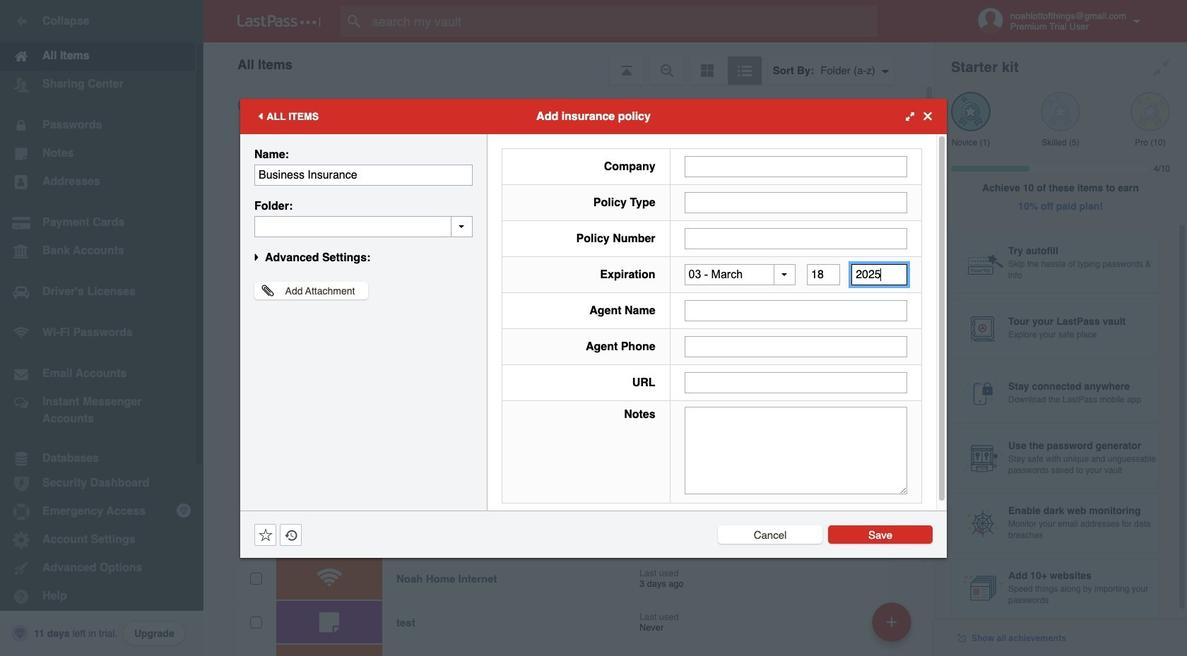 Task type: locate. For each thing, give the bounding box(es) containing it.
main navigation navigation
[[0, 0, 203, 656]]

dialog
[[240, 99, 947, 558]]

None text field
[[807, 264, 840, 285], [852, 264, 907, 285], [684, 300, 907, 321], [807, 264, 840, 285], [852, 264, 907, 285], [684, 300, 907, 321]]

new item image
[[887, 617, 897, 627]]

search my vault text field
[[341, 6, 905, 37]]

None text field
[[684, 156, 907, 177], [254, 164, 473, 185], [684, 192, 907, 213], [254, 216, 473, 237], [684, 228, 907, 249], [684, 336, 907, 358], [684, 372, 907, 394], [684, 407, 907, 495], [684, 156, 907, 177], [254, 164, 473, 185], [684, 192, 907, 213], [254, 216, 473, 237], [684, 228, 907, 249], [684, 336, 907, 358], [684, 372, 907, 394], [684, 407, 907, 495]]

new item navigation
[[867, 598, 920, 656]]

vault options navigation
[[203, 42, 934, 85]]

lastpass image
[[237, 15, 321, 28]]



Task type: describe. For each thing, give the bounding box(es) containing it.
Search search field
[[341, 6, 905, 37]]



